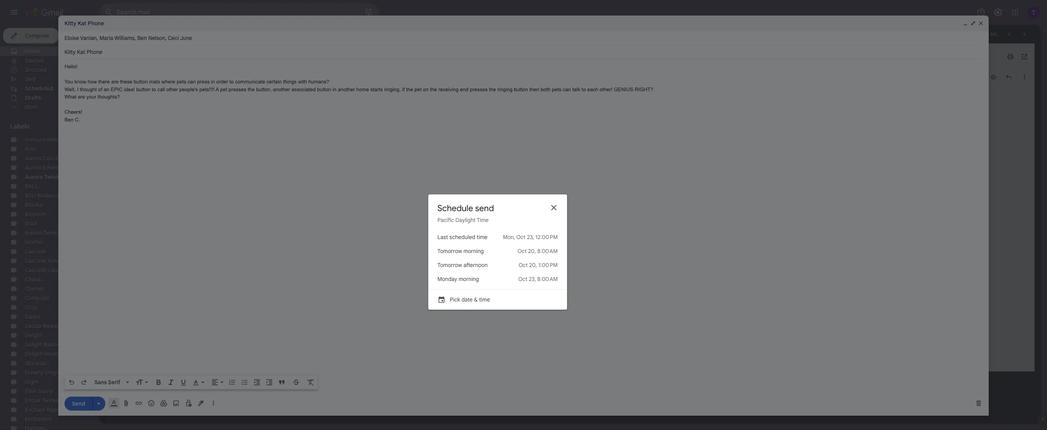 Task type: describe. For each thing, give the bounding box(es) containing it.
close image
[[978, 20, 985, 26]]

cascade down cascade link
[[25, 258, 47, 265]]

radiance
[[38, 192, 60, 199]]

people's
[[179, 87, 198, 92]]

sent
[[25, 76, 36, 83]]

145
[[991, 31, 998, 37]]

1 the from the left
[[248, 87, 255, 92]]

order
[[216, 79, 228, 85]]

indent less ‪(⌘[)‬ image
[[253, 379, 261, 387]]

other
[[166, 87, 178, 92]]

0 vertical spatial time
[[477, 234, 488, 241]]

menu item containing tomorrow afternoon
[[428, 258, 567, 272]]

dance link
[[25, 314, 41, 321]]

are your
[[78, 94, 96, 100]]

eloise
[[65, 35, 79, 42]]

1 pet from the left
[[220, 87, 227, 92]]

1 vertical spatial twinkle
[[43, 230, 61, 237]]

redo ‪(⌘y)‬ image
[[80, 379, 88, 387]]

meadow
[[43, 323, 64, 330]]

computer link
[[25, 295, 50, 302]]

0 horizontal spatial pets
[[177, 79, 186, 85]]

june
[[180, 35, 192, 42]]

ember twinkle link
[[25, 398, 60, 405]]

oct for oct 23, 8:00 am
[[519, 276, 528, 283]]

sunny
[[38, 388, 53, 395]]

20, for 1:00 pm
[[529, 262, 537, 269]]

button,
[[256, 87, 272, 92]]

pacific daylight time
[[438, 217, 489, 224]]

morning for monday morning
[[459, 276, 479, 283]]

ringing,
[[384, 87, 401, 92]]

2
[[88, 86, 90, 91]]

brother link
[[25, 239, 43, 246]]

discardo link
[[25, 360, 46, 367]]

discard draft ‪(⌘⇧d)‬ image
[[975, 400, 983, 408]]

0 vertical spatial 23,
[[527, 234, 534, 241]]

enchant
[[25, 407, 45, 414]]

3 delight from the top
[[25, 351, 42, 358]]

idea!
[[124, 87, 135, 92]]

inbox button
[[164, 53, 178, 60]]

thought
[[80, 87, 97, 92]]

last
[[438, 234, 448, 241]]

then
[[530, 87, 539, 92]]

tomorrow for tomorrow afternoon
[[438, 262, 462, 269]]

oct 23, 8:00 am
[[519, 276, 558, 283]]

vanian
[[80, 35, 97, 42]]

remove formatting ‪(⌘\)‬ image
[[307, 379, 315, 387]]

1 presses from the left
[[229, 87, 246, 92]]

ceci
[[168, 35, 179, 42]]

1 vertical spatial 23,
[[529, 276, 536, 283]]

oct 20, 1:00 pm
[[519, 262, 558, 269]]

kitty kat phone dialog
[[58, 16, 989, 416]]

more button
[[0, 103, 93, 112]]

thoughts?
[[98, 94, 120, 100]]

1:00 pm
[[539, 262, 558, 269]]

pacific
[[438, 217, 454, 224]]

0 vertical spatial twinkle
[[44, 174, 64, 181]]

dreamy enigma link
[[25, 370, 63, 377]]

starred
[[25, 57, 43, 64]]

phone
[[88, 20, 104, 27]]

cheers! ben c.
[[65, 109, 82, 123]]

ben inside cheers! ben c.
[[65, 117, 74, 123]]

ethereal
[[43, 164, 63, 171]]

12
[[980, 31, 984, 37]]

delight rainbow link
[[25, 342, 65, 349]]

if
[[402, 87, 405, 92]]

know
[[74, 79, 86, 85]]

of inside you know how there are these button mats where pets can press in order to communicate certain things with humans? well, i thought of an epic idea! button to call other people's pets!!!! a pet presses the button, another associated button in another home starts ringing, if the pet on the receiving end presses the ringing button then both pets can talk to each other! genius right? what are your thoughts?
[[98, 87, 102, 92]]

cascade link
[[25, 248, 47, 255]]

receiving
[[439, 87, 459, 92]]

2 vertical spatial twinkle
[[42, 398, 60, 405]]

are
[[111, 79, 119, 85]]

dance
[[25, 314, 41, 321]]

tomorrow morning
[[438, 248, 484, 255]]

cascade up chaos link
[[25, 267, 47, 274]]

computer
[[25, 295, 50, 302]]

with
[[298, 79, 307, 85]]

elight link
[[25, 379, 39, 386]]

nelson
[[148, 35, 165, 42]]

elight
[[25, 379, 39, 386]]

you
[[65, 79, 73, 85]]

arno link
[[25, 146, 37, 153]]

minimize image
[[963, 20, 969, 26]]

indent more ‪(⌘])‬ image
[[266, 379, 273, 387]]

monday
[[438, 276, 457, 283]]

1 vertical spatial in
[[333, 87, 337, 92]]

mats
[[149, 79, 160, 85]]

where
[[162, 79, 175, 85]]

menu item containing tomorrow morning
[[428, 244, 567, 258]]

inbox for inbox link
[[25, 48, 40, 55]]

dazzle meadow link
[[25, 323, 64, 330]]

rainbow
[[44, 342, 65, 349]]

enigma
[[45, 370, 63, 377]]

, left bcc:
[[143, 82, 144, 87]]

advanced search options image
[[361, 4, 376, 20]]

call
[[157, 87, 165, 92]]

aurora ethereal link
[[25, 164, 63, 171]]

a
[[216, 87, 219, 92]]

ripple
[[46, 407, 62, 414]]

Not starred checkbox
[[990, 73, 998, 81]]

aurora up aurora twinkle link
[[25, 164, 41, 171]]

1 horizontal spatial can
[[563, 87, 571, 92]]

cascade laughter link
[[25, 267, 70, 274]]

an
[[104, 87, 109, 92]]

numbered list ‪(⌘⇧7)‬ image
[[228, 379, 236, 387]]

cherish
[[25, 286, 44, 293]]

there
[[98, 79, 110, 85]]

on
[[423, 87, 429, 92]]

scary
[[128, 51, 149, 62]]

enchanted link
[[25, 416, 51, 423]]

drafts
[[25, 94, 41, 101]]

2 delight from the top
[[25, 342, 42, 349]]

bliss radiance link
[[25, 192, 60, 199]]

to right talk
[[582, 87, 586, 92]]

schedule send dialog
[[428, 195, 567, 310]]

2 pet from the left
[[415, 87, 422, 92]]



Task type: vqa. For each thing, say whether or not it's contained in the screenshot.
Set up a time to meet icon
no



Task type: locate. For each thing, give the bounding box(es) containing it.
important according to google magic. switch
[[153, 53, 161, 61]]

roberts
[[146, 73, 167, 80]]

0 vertical spatial pets
[[177, 79, 186, 85]]

tomorrow down last
[[438, 248, 462, 255]]

1 horizontal spatial pet
[[415, 87, 422, 92]]

inbox link
[[25, 48, 40, 55]]

1 horizontal spatial in
[[333, 87, 337, 92]]

can up people's
[[188, 79, 196, 85]]

how
[[88, 79, 97, 85]]

jack,
[[134, 93, 146, 98]]

delight down dazzle
[[25, 332, 42, 339]]

pop out image
[[971, 20, 977, 26]]

you know how there are these button mats where pets can press in order to communicate certain things with humans? well, i thought of an epic idea! button to call other people's pets!!!! a pet presses the button, another associated button in another home starts ringing, if the pet on the receiving end presses the ringing button then both pets can talk to each other! genius right? what are your thoughts?
[[65, 79, 654, 100]]

to
[[230, 79, 234, 85], [128, 82, 132, 87], [152, 87, 156, 92], [582, 87, 586, 92]]

ben left nelson
[[137, 35, 147, 42]]

&
[[474, 296, 478, 303]]

inbox right important according to google magic. switch
[[165, 54, 177, 59]]

the down communicate
[[248, 87, 255, 92]]

1 horizontal spatial inbox
[[165, 54, 177, 59]]

elixir
[[25, 388, 37, 395]]

1 vertical spatial morning
[[459, 276, 479, 283]]

pick
[[450, 296, 460, 303]]

snoozed link
[[25, 66, 47, 73]]

20, down oct 20, 8:00 am
[[529, 262, 537, 269]]

compose
[[25, 32, 49, 39]]

main menu image
[[9, 8, 19, 17]]

1 horizontal spatial of
[[985, 31, 990, 37]]

aurora up ball
[[25, 174, 43, 181]]

breeze twinkle link
[[25, 230, 61, 237]]

0 vertical spatial ben
[[137, 35, 147, 42]]

morning up afternoon
[[464, 248, 484, 255]]

0 vertical spatial tomorrow
[[438, 248, 462, 255]]

1 vertical spatial time
[[479, 296, 490, 303]]

inbox for inbox button
[[165, 54, 177, 59]]

another down certain
[[273, 87, 290, 92]]

certain
[[267, 79, 282, 85]]

announcement arno aurora cascade aurora ethereal aurora twinkle ball bliss radiance blissful blossom brad breeze twinkle brother cascade cascade aurora cascade laughter chaos cherish computer cozy dance dazzle meadow delight delight rainbow delight velvet discardo dreamy enigma elight elixir sunny ember twinkle enchant ripple enchanted
[[25, 136, 70, 423]]

tomorrow up monday
[[438, 262, 462, 269]]

things
[[283, 79, 297, 85]]

70
[[85, 48, 90, 54]]

compose button
[[3, 28, 59, 44]]

8:00 am for oct 20, 8:00 am
[[538, 248, 558, 255]]

bulleted list ‪(⌘⇧8)‬ image
[[241, 379, 248, 387]]

inbox inside button
[[165, 54, 177, 59]]

what
[[65, 94, 76, 100]]

blossom
[[25, 211, 46, 218]]

delight velvet link
[[25, 351, 58, 358]]

menu item
[[428, 230, 567, 244], [428, 244, 567, 258], [428, 258, 567, 272], [428, 272, 567, 286]]

in left home
[[333, 87, 337, 92]]

, up scary
[[135, 35, 136, 42]]

0 vertical spatial 8:00 am
[[538, 248, 558, 255]]

2 another from the left
[[338, 87, 355, 92]]

0 vertical spatial morning
[[464, 248, 484, 255]]

send
[[475, 203, 494, 214]]

pet
[[220, 87, 227, 92], [415, 87, 422, 92]]

0 horizontal spatial another
[[273, 87, 290, 92]]

2 8:00 am from the top
[[538, 276, 558, 283]]

strikethrough ‪(⌘⇧x)‬ image
[[292, 379, 300, 387]]

maria
[[100, 35, 113, 42]]

1 horizontal spatial pets
[[552, 87, 562, 92]]

can left talk
[[563, 87, 571, 92]]

time
[[477, 217, 489, 224]]

0 horizontal spatial presses
[[229, 87, 246, 92]]

bold ‪(⌘b)‬ image
[[155, 379, 163, 387]]

oct for oct 20, 1:00 pm
[[519, 262, 528, 269]]

23, up oct 20, 8:00 am
[[527, 234, 534, 241]]

chaos link
[[25, 276, 41, 283]]

20, down 'mon, oct 23, 12:00 pm'
[[528, 248, 536, 255]]

underline ‪(⌘u)‬ image
[[180, 379, 187, 387]]

search mail image
[[102, 5, 116, 19]]

labels heading
[[10, 123, 82, 131]]

kitty kat phone
[[65, 20, 104, 27]]

aurora down arno
[[25, 155, 41, 162]]

presses right end
[[470, 87, 488, 92]]

1 vertical spatial 8:00 am
[[538, 276, 558, 283]]

more
[[25, 104, 38, 111]]

twinkle down ethereal
[[44, 174, 64, 181]]

1 another from the left
[[273, 87, 290, 92]]

breeze
[[25, 230, 42, 237]]

, left the maria
[[97, 35, 98, 42]]

1 vertical spatial delight
[[25, 342, 42, 349]]

delight up 'discardo' link
[[25, 351, 42, 358]]

1 tomorrow from the top
[[438, 248, 462, 255]]

eloise vanian , maria williams , ben nelson , ceci june
[[65, 35, 192, 42]]

twinkle up ripple
[[42, 398, 60, 405]]

0 vertical spatial in
[[211, 79, 215, 85]]

2 presses from the left
[[470, 87, 488, 92]]

None search field
[[100, 3, 380, 22]]

8:00 am up 1:00 pm
[[538, 248, 558, 255]]

brad link
[[25, 220, 36, 227]]

23, down oct 20, 1:00 pm
[[529, 276, 536, 283]]

3 the from the left
[[430, 87, 437, 92]]

snoozed
[[25, 66, 47, 73]]

mateo
[[128, 73, 144, 80]]

cascade aurora link
[[25, 258, 64, 265]]

brother
[[25, 239, 43, 246]]

announcement
[[25, 136, 62, 143]]

twinkle right breeze at the left of the page
[[43, 230, 61, 237]]

1 horizontal spatial another
[[338, 87, 355, 92]]

20, for 8:00 am
[[528, 248, 536, 255]]

well,
[[65, 87, 76, 92]]

of left an
[[98, 87, 102, 92]]

press
[[197, 79, 210, 85]]

12:00 pm
[[536, 234, 558, 241]]

delight down delight link
[[25, 342, 42, 349]]

these
[[120, 79, 132, 85]]

1 vertical spatial pets
[[552, 87, 562, 92]]

tomorrow
[[438, 248, 462, 255], [438, 262, 462, 269]]

1 8:00 am from the top
[[538, 248, 558, 255]]

0 vertical spatial delight
[[25, 332, 42, 339]]

oct down oct 20, 1:00 pm
[[519, 276, 528, 283]]

settings image
[[994, 8, 1003, 17]]

to right order
[[230, 79, 234, 85]]

Message Body text field
[[65, 63, 983, 374]]

italic ‪(⌘i)‬ image
[[167, 379, 175, 387]]

delight link
[[25, 332, 42, 339]]

pets!!!!
[[199, 87, 215, 92]]

brad
[[25, 220, 36, 227]]

hello!
[[65, 64, 77, 70]]

0 horizontal spatial can
[[188, 79, 196, 85]]

ben left c.
[[65, 117, 74, 123]]

0 horizontal spatial pet
[[220, 87, 227, 92]]

associated
[[292, 87, 316, 92]]

oct for oct 20, 8:00 am
[[518, 248, 527, 255]]

williams
[[115, 35, 135, 42]]

2 tomorrow from the top
[[438, 262, 462, 269]]

1 horizontal spatial ben
[[137, 35, 147, 42]]

daylight
[[456, 217, 476, 224]]

pet right the "a" at the top left of the page
[[220, 87, 227, 92]]

0 vertical spatial of
[[985, 31, 990, 37]]

aurora up laughter
[[48, 258, 64, 265]]

in left order
[[211, 79, 215, 85]]

morning down tomorrow afternoon
[[459, 276, 479, 283]]

menu item containing last scheduled time
[[428, 230, 567, 244]]

8:00 am for oct 23, 8:00 am
[[538, 276, 558, 283]]

ringing
[[498, 87, 513, 92]]

2 menu item from the top
[[428, 244, 567, 258]]

49
[[85, 95, 90, 101]]

starred snoozed sent
[[25, 57, 47, 83]]

Subject field
[[65, 48, 983, 56]]

schedule
[[438, 203, 473, 214]]

pick date & time menu item
[[428, 289, 567, 310]]

aurora cascade link
[[25, 155, 64, 162]]

i
[[77, 87, 79, 92]]

3 menu item from the top
[[428, 258, 567, 272]]

hi
[[128, 93, 132, 98]]

presses down communicate
[[229, 87, 246, 92]]

inbox inside labels navigation
[[25, 48, 40, 55]]

time down time
[[477, 234, 488, 241]]

1 menu item from the top
[[428, 230, 567, 244]]

scheduled link
[[25, 85, 53, 92]]

hi jack,
[[128, 93, 146, 98]]

formatting options toolbar
[[65, 376, 318, 390]]

cheers!
[[65, 109, 82, 115]]

starred link
[[25, 57, 43, 64]]

both
[[541, 87, 551, 92]]

to left call
[[152, 87, 156, 92]]

aurora
[[25, 155, 41, 162], [25, 164, 41, 171], [25, 174, 43, 181], [48, 258, 64, 265]]

ember
[[25, 398, 41, 405]]

menu containing last scheduled time
[[428, 230, 567, 310]]

1 vertical spatial 20,
[[529, 262, 537, 269]]

2 the from the left
[[406, 87, 413, 92]]

tomorrow for tomorrow morning
[[438, 248, 462, 255]]

ball link
[[25, 183, 38, 190]]

2 vertical spatial delight
[[25, 351, 42, 358]]

1 vertical spatial tomorrow
[[438, 262, 462, 269]]

pet left on
[[415, 87, 422, 92]]

another left home
[[338, 87, 355, 92]]

oct down 'mon, oct 23, 12:00 pm'
[[518, 248, 527, 255]]

0 vertical spatial 20,
[[528, 248, 536, 255]]

the right on
[[430, 87, 437, 92]]

time right &
[[479, 296, 490, 303]]

, left ceci
[[165, 35, 167, 42]]

pets right both
[[552, 87, 562, 92]]

1 horizontal spatial presses
[[470, 87, 488, 92]]

the left ringing on the left of page
[[489, 87, 496, 92]]

epic
[[111, 87, 123, 92]]

menu item containing monday morning
[[428, 272, 567, 286]]

time inside menu item
[[479, 296, 490, 303]]

1 vertical spatial of
[[98, 87, 102, 92]]

jack
[[133, 82, 143, 87]]

cozy
[[25, 304, 37, 311]]

8:00 am down 1:00 pm
[[538, 276, 558, 283]]

scheduled
[[450, 234, 475, 241]]

of right the 12
[[985, 31, 990, 37]]

cascade up ethereal
[[43, 155, 64, 162]]

quote ‪(⌘⇧9)‬ image
[[278, 379, 286, 387]]

0 horizontal spatial of
[[98, 87, 102, 92]]

4 menu item from the top
[[428, 272, 567, 286]]

arno
[[25, 146, 37, 153]]

0 vertical spatial can
[[188, 79, 196, 85]]

bcc:
[[145, 82, 154, 87]]

oct down oct 20, 8:00 am
[[519, 262, 528, 269]]

morning for tomorrow morning
[[464, 248, 484, 255]]

enchanted
[[25, 416, 51, 423]]

drafts link
[[25, 94, 41, 101]]

0 horizontal spatial ben
[[65, 117, 74, 123]]

schedule send heading
[[438, 203, 494, 214]]

oct 20, 8:00 am
[[518, 248, 558, 255]]

labels navigation
[[0, 25, 100, 431]]

undo ‪(⌘z)‬ image
[[68, 379, 75, 387]]

communicate
[[235, 79, 265, 85]]

cascade down "brother"
[[25, 248, 47, 255]]

pets up people's
[[177, 79, 186, 85]]

button
[[134, 79, 148, 85], [136, 87, 150, 92], [317, 87, 331, 92], [514, 87, 528, 92]]

the right if
[[406, 87, 413, 92]]

inbox up starred
[[25, 48, 40, 55]]

1 vertical spatial can
[[563, 87, 571, 92]]

0 horizontal spatial inbox
[[25, 48, 40, 55]]

cherish link
[[25, 286, 44, 293]]

1 vertical spatial ben
[[65, 117, 74, 123]]

to left jack
[[128, 82, 132, 87]]

tomorrow afternoon
[[438, 262, 488, 269]]

oct right mon,
[[517, 234, 526, 241]]

0 horizontal spatial in
[[211, 79, 215, 85]]

c.
[[75, 117, 80, 123]]

4 the from the left
[[489, 87, 496, 92]]

12 of 145
[[980, 31, 998, 37]]

to jack , bcc: me
[[128, 82, 162, 87]]

1 delight from the top
[[25, 332, 42, 339]]

menu
[[428, 230, 567, 310]]



